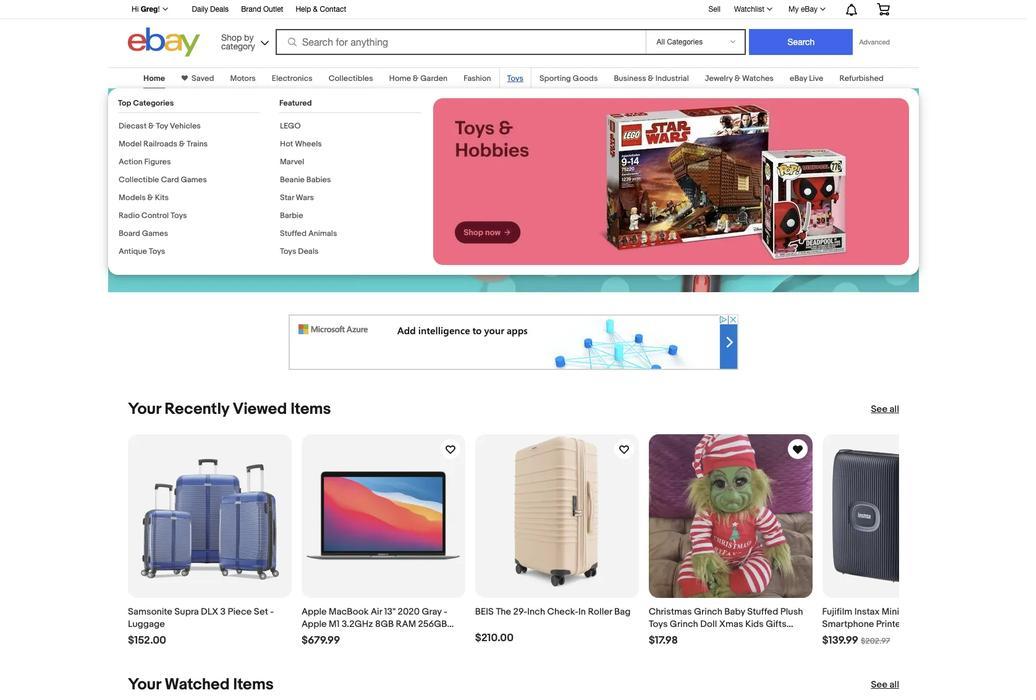 Task type: describe. For each thing, give the bounding box(es) containing it.
toys link
[[507, 74, 523, 83]]

jewelry & watches
[[705, 74, 774, 83]]

star wars
[[280, 193, 314, 203]]

stuffed inside featured element
[[280, 229, 307, 239]]

action
[[119, 157, 142, 167]]

& for industrial
[[648, 74, 654, 83]]

mini
[[882, 606, 899, 618]]

antique
[[119, 247, 147, 256]]

see all for your recently viewed items
[[871, 404, 899, 415]]

christmas grinch baby stuffed plush toys grinch doll xmas kids gifts home decor
[[649, 606, 803, 643]]

jewelry
[[705, 74, 733, 83]]

sell
[[708, 5, 721, 13]]

$139.99
[[822, 635, 858, 647]]

radio control toys link
[[119, 211, 187, 221]]

here
[[128, 127, 177, 156]]

collectible
[[119, 175, 159, 185]]

models & kits
[[119, 193, 169, 203]]

hi
[[132, 5, 139, 14]]

help & contact
[[296, 5, 346, 14]]

hot wheels
[[280, 139, 322, 149]]

vehicles
[[170, 121, 201, 131]]

shop inside cyber deals are here shop early and save on sony, dyson, and more.
[[128, 161, 154, 175]]

help
[[296, 5, 311, 14]]

& for watches
[[735, 74, 740, 83]]

advanced
[[859, 38, 890, 46]]

& for kits
[[147, 193, 153, 203]]

beanie
[[280, 175, 305, 185]]

your for your recently viewed items
[[128, 400, 161, 419]]

goods
[[573, 74, 598, 83]]

xmas
[[719, 619, 743, 630]]

brand
[[241, 5, 261, 14]]

animals
[[308, 229, 337, 239]]

railroads
[[143, 139, 177, 149]]

antique toys
[[119, 247, 165, 256]]

air
[[371, 606, 382, 618]]

live
[[809, 74, 823, 83]]

action figures
[[119, 157, 171, 167]]

by
[[244, 32, 254, 42]]

apple macbook air 13" 2020 gray - apple m1 3.2ghz 8gb ram 256gb ssd - very good
[[302, 606, 447, 643]]

collectible card games
[[119, 175, 207, 185]]

kids
[[745, 619, 764, 630]]

$210.00 text field
[[475, 632, 514, 645]]

help & contact link
[[296, 3, 346, 17]]

card
[[161, 175, 179, 185]]

previous price $202.97 text field
[[861, 636, 890, 646]]

diecast
[[119, 121, 147, 131]]

toys right fashion link
[[507, 74, 523, 83]]

fashion
[[464, 74, 491, 83]]

toys down board games link
[[149, 247, 165, 256]]

deals for daily deals
[[210, 5, 229, 14]]

wars
[[296, 193, 314, 203]]

$152.00 text field
[[128, 635, 166, 648]]

none submit inside shop by category banner
[[749, 29, 853, 55]]

$679.99 text field
[[302, 635, 340, 648]]

watches
[[742, 74, 774, 83]]

sony,
[[247, 161, 275, 175]]

stuffed inside christmas grinch baby stuffed plush toys grinch doll xmas kids gifts home decor
[[747, 606, 778, 618]]

dyson,
[[277, 161, 312, 175]]

the
[[164, 211, 179, 223]]

model railroads & trains link
[[119, 139, 208, 149]]

shop by category
[[221, 32, 255, 51]]

ssd
[[302, 631, 319, 643]]

beat the rush link
[[128, 203, 233, 232]]

shop by category banner
[[125, 0, 899, 60]]

see for your watched items
[[871, 679, 888, 691]]

business & industrial
[[614, 74, 689, 83]]

1 vertical spatial games
[[142, 229, 168, 239]]

viewed
[[233, 400, 287, 419]]

link2
[[901, 606, 923, 618]]

ebay inside account navigation
[[801, 5, 818, 14]]

plush
[[780, 606, 803, 618]]

toys deals link
[[280, 247, 319, 256]]

fujifilm
[[822, 606, 852, 618]]

supra
[[174, 606, 199, 618]]

$210.00
[[475, 632, 514, 645]]

daily deals link
[[192, 3, 229, 17]]

sporting
[[540, 74, 571, 83]]

home for home
[[143, 74, 165, 83]]

more.
[[149, 175, 179, 188]]

daily
[[192, 5, 208, 14]]

2 apple from the top
[[302, 619, 327, 630]]

are
[[265, 98, 300, 127]]

your recently viewed items
[[128, 400, 331, 419]]

beat
[[139, 211, 161, 223]]

$17.98 text field
[[649, 635, 678, 648]]

0 horizontal spatial items
[[233, 675, 274, 695]]

barbie link
[[280, 211, 303, 221]]

business
[[614, 74, 646, 83]]

2020
[[398, 606, 420, 618]]

$202.97
[[861, 636, 890, 646]]

0 vertical spatial grinch
[[694, 606, 722, 618]]

sell link
[[703, 5, 726, 13]]

1 apple from the top
[[302, 606, 327, 618]]

featured
[[279, 98, 312, 108]]

wheels
[[295, 139, 322, 149]]

3.2ghz
[[342, 619, 373, 630]]

kits
[[155, 193, 169, 203]]

13"
[[384, 606, 396, 618]]

doll
[[700, 619, 717, 630]]

saved link
[[188, 74, 214, 83]]

& left trains
[[179, 139, 185, 149]]

0 vertical spatial games
[[181, 175, 207, 185]]

bundle
[[955, 619, 985, 630]]

greg
[[141, 4, 158, 14]]

models
[[119, 193, 146, 203]]

refurbished
[[839, 74, 884, 83]]

deals for toys deals
[[298, 247, 319, 256]]

motors
[[230, 74, 256, 83]]

all for your watched items
[[890, 679, 899, 691]]

ebay inside cyber deals are here main content
[[790, 74, 807, 83]]

$139.99 text field
[[822, 635, 858, 648]]

action figures link
[[119, 157, 171, 167]]

home for home & garden
[[389, 74, 411, 83]]



Task type: vqa. For each thing, say whether or not it's contained in the screenshot.
THE ADVANCED
yes



Task type: locate. For each thing, give the bounding box(es) containing it.
beis the 29-inch check-in roller bag
[[475, 606, 631, 618]]

items
[[291, 400, 331, 419], [233, 675, 274, 695]]

home inside christmas grinch baby stuffed plush toys grinch doll xmas kids gifts home decor
[[649, 631, 674, 643]]

your down $152.00 text box
[[128, 675, 161, 695]]

sporting goods link
[[540, 74, 598, 83]]

1 all from the top
[[890, 404, 899, 415]]

star
[[280, 193, 294, 203]]

brand outlet link
[[241, 3, 283, 17]]

ram
[[396, 619, 416, 630]]

motors link
[[230, 74, 256, 83]]

home down christmas
[[649, 631, 674, 643]]

toys & hobbies - shop now image
[[433, 98, 909, 265]]

see all link for your recently viewed items
[[871, 404, 899, 416]]

1 vertical spatial items
[[233, 675, 274, 695]]

samsonite supra dlx 3 piece set - luggage $152.00
[[128, 606, 274, 647]]

& for toy
[[148, 121, 154, 131]]

1 vertical spatial see
[[871, 679, 888, 691]]

0 vertical spatial stuffed
[[280, 229, 307, 239]]

- right set
[[270, 606, 274, 618]]

ebay
[[801, 5, 818, 14], [790, 74, 807, 83]]

beanie babies
[[280, 175, 331, 185]]

& left toy at the top left of the page
[[148, 121, 154, 131]]

- for $152.00
[[270, 606, 274, 618]]

1 horizontal spatial and
[[184, 161, 203, 175]]

Search for anything text field
[[277, 30, 644, 54]]

deals inside account navigation
[[210, 5, 229, 14]]

toy
[[156, 121, 168, 131]]

1 vertical spatial deals
[[298, 247, 319, 256]]

top categories element
[[118, 98, 260, 265]]

ebay right my on the right top of page
[[801, 5, 818, 14]]

items right viewed
[[291, 400, 331, 419]]

1 vertical spatial all
[[890, 679, 899, 691]]

cyber deals are here link
[[128, 98, 333, 156]]

1 vertical spatial stuffed
[[747, 606, 778, 618]]

2 see all from the top
[[871, 679, 899, 691]]

electronics link
[[272, 74, 313, 83]]

in
[[578, 606, 586, 618]]

home left the garden
[[389, 74, 411, 83]]

blue
[[935, 619, 953, 630]]

home & garden
[[389, 74, 448, 83]]

ebay live
[[790, 74, 823, 83]]

collectibles link
[[329, 74, 373, 83]]

& for contact
[[313, 5, 318, 14]]

luggage
[[128, 619, 165, 630]]

0 vertical spatial deals
[[210, 5, 229, 14]]

deals inside featured element
[[298, 247, 319, 256]]

2 see all link from the top
[[871, 679, 899, 691]]

your shopping cart image
[[876, 3, 891, 15]]

and left save
[[184, 161, 203, 175]]

0 horizontal spatial deals
[[210, 5, 229, 14]]

cyber
[[128, 98, 195, 127]]

toys down stuffed animals
[[280, 247, 296, 256]]

industrial
[[656, 74, 689, 83]]

games right "card"
[[181, 175, 207, 185]]

ebay left the live
[[790, 74, 807, 83]]

beis
[[475, 606, 494, 618]]

dlx
[[201, 606, 218, 618]]

0 vertical spatial see
[[871, 404, 888, 415]]

recently
[[164, 400, 229, 419]]

stuffed animals link
[[280, 229, 337, 239]]

top categories
[[118, 98, 174, 108]]

advanced link
[[853, 30, 896, 54]]

2 your from the top
[[128, 675, 161, 695]]

top
[[118, 98, 131, 108]]

items right watched
[[233, 675, 274, 695]]

marvel
[[280, 157, 304, 167]]

- right gray
[[444, 606, 447, 618]]

0 vertical spatial items
[[291, 400, 331, 419]]

shop left by
[[221, 32, 242, 42]]

refurbished link
[[839, 74, 884, 83]]

- right ssd
[[321, 631, 325, 643]]

model railroads & trains
[[119, 139, 208, 149]]

1 see all from the top
[[871, 404, 899, 415]]

1 vertical spatial see all
[[871, 679, 899, 691]]

shop
[[221, 32, 242, 42], [128, 161, 154, 175]]

1 horizontal spatial items
[[291, 400, 331, 419]]

collectible card games link
[[119, 175, 207, 185]]

- for m1
[[444, 606, 447, 618]]

saved
[[192, 74, 214, 83]]

and up models on the left of page
[[128, 175, 147, 188]]

model
[[119, 139, 142, 149]]

0 vertical spatial ebay
[[801, 5, 818, 14]]

& left kits
[[147, 193, 153, 203]]

0 horizontal spatial -
[[270, 606, 274, 618]]

0 horizontal spatial stuffed
[[280, 229, 307, 239]]

toys up $17.98
[[649, 619, 668, 630]]

stuffed up kids
[[747, 606, 778, 618]]

samsonite
[[128, 606, 172, 618]]

your left recently
[[128, 400, 161, 419]]

macbook
[[329, 606, 369, 618]]

diecast & toy vehicles
[[119, 121, 201, 131]]

0 vertical spatial shop
[[221, 32, 242, 42]]

piece
[[228, 606, 252, 618]]

2 see from the top
[[871, 679, 888, 691]]

lego
[[280, 121, 301, 131]]

space
[[906, 619, 933, 630]]

watchlist
[[734, 5, 765, 14]]

shop up collectible on the left top of the page
[[128, 161, 154, 175]]

cyber deals are here shop early and save on sony, dyson, and more.
[[128, 98, 312, 188]]

0 vertical spatial your
[[128, 400, 161, 419]]

0 vertical spatial see all
[[871, 404, 899, 415]]

featured element
[[279, 98, 421, 265]]

0 horizontal spatial shop
[[128, 161, 154, 175]]

1 horizontal spatial home
[[389, 74, 411, 83]]

deals right daily
[[210, 5, 229, 14]]

hot
[[280, 139, 293, 149]]

1 horizontal spatial shop
[[221, 32, 242, 42]]

your recently viewed items link
[[128, 400, 331, 419]]

all for your recently viewed items
[[890, 404, 899, 415]]

1 vertical spatial grinch
[[670, 619, 698, 630]]

outlet
[[263, 5, 283, 14]]

toys right control
[[171, 211, 187, 221]]

deals
[[200, 98, 260, 127]]

games down beat
[[142, 229, 168, 239]]

0 vertical spatial all
[[890, 404, 899, 415]]

& inside account navigation
[[313, 5, 318, 14]]

0 horizontal spatial home
[[143, 74, 165, 83]]

0 horizontal spatial and
[[128, 175, 147, 188]]

0 horizontal spatial games
[[142, 229, 168, 239]]

& right jewelry
[[735, 74, 740, 83]]

see all link for your watched items
[[871, 679, 899, 691]]

1 vertical spatial ebay
[[790, 74, 807, 83]]

see all for your watched items
[[871, 679, 899, 691]]

radio control toys
[[119, 211, 187, 221]]

1 vertical spatial apple
[[302, 619, 327, 630]]

contact
[[320, 5, 346, 14]]

board
[[119, 229, 140, 239]]

1 horizontal spatial stuffed
[[747, 606, 778, 618]]

see all
[[871, 404, 899, 415], [871, 679, 899, 691]]

save
[[206, 161, 229, 175]]

2 all from the top
[[890, 679, 899, 691]]

1 your from the top
[[128, 400, 161, 419]]

1 vertical spatial see all link
[[871, 679, 899, 691]]

account navigation
[[125, 0, 899, 19]]

advertisement region
[[289, 315, 739, 370]]

1 see from the top
[[871, 404, 888, 415]]

christmas
[[649, 606, 692, 618]]

None submit
[[749, 29, 853, 55]]

baby
[[725, 606, 745, 618]]

watched
[[164, 675, 230, 695]]

smartphone
[[822, 619, 874, 630]]

see for your recently viewed items
[[871, 404, 888, 415]]

& for garden
[[413, 74, 419, 83]]

fashion link
[[464, 74, 491, 83]]

rush
[[182, 211, 202, 223]]

- inside samsonite supra dlx 3 piece set - luggage $152.00
[[270, 606, 274, 618]]

& right business
[[648, 74, 654, 83]]

toys inside featured element
[[280, 247, 296, 256]]

grinch up doll
[[694, 606, 722, 618]]

your for your watched items
[[128, 675, 161, 695]]

1 horizontal spatial -
[[321, 631, 325, 643]]

grinch up the decor
[[670, 619, 698, 630]]

1 vertical spatial shop
[[128, 161, 154, 175]]

printer
[[876, 619, 904, 630]]

garden
[[420, 74, 448, 83]]

cyber deals are here main content
[[0, 60, 1027, 698]]

home up categories
[[143, 74, 165, 83]]

games
[[181, 175, 207, 185], [142, 229, 168, 239]]

stuffed down barbie link
[[280, 229, 307, 239]]

1 horizontal spatial games
[[181, 175, 207, 185]]

daily deals
[[192, 5, 229, 14]]

see
[[871, 404, 888, 415], [871, 679, 888, 691]]

!
[[158, 5, 160, 14]]

& left the garden
[[413, 74, 419, 83]]

1 vertical spatial your
[[128, 675, 161, 695]]

1 see all link from the top
[[871, 404, 899, 416]]

collectibles
[[329, 74, 373, 83]]

2 horizontal spatial -
[[444, 606, 447, 618]]

shop inside the shop by category
[[221, 32, 242, 42]]

radio
[[119, 211, 140, 221]]

deals down stuffed animals link
[[298, 247, 319, 256]]

my ebay link
[[782, 2, 831, 17]]

8gb
[[375, 619, 394, 630]]

deals
[[210, 5, 229, 14], [298, 247, 319, 256]]

0 vertical spatial apple
[[302, 606, 327, 618]]

shop by category button
[[216, 28, 271, 54]]

2 horizontal spatial home
[[649, 631, 674, 643]]

toys inside christmas grinch baby stuffed plush toys grinch doll xmas kids gifts home decor
[[649, 619, 668, 630]]

& right help
[[313, 5, 318, 14]]

0 vertical spatial see all link
[[871, 404, 899, 416]]

1 horizontal spatial deals
[[298, 247, 319, 256]]



